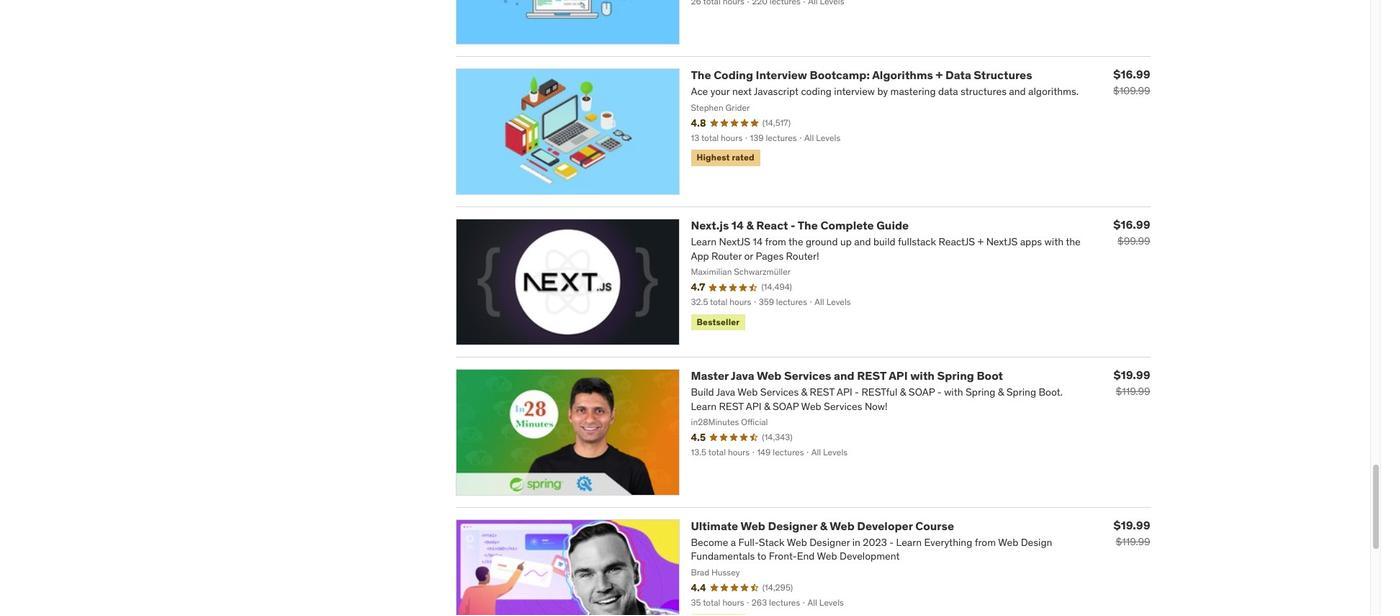 Task type: vqa. For each thing, say whether or not it's contained in the screenshot.
Share
no



Task type: describe. For each thing, give the bounding box(es) containing it.
the coding interview bootcamp: algorithms + data structures
[[691, 68, 1033, 82]]

the coding interview bootcamp: algorithms + data structures link
[[691, 68, 1033, 82]]

next.js 14 & react - the complete guide
[[691, 218, 909, 233]]

master java web services and rest api with spring boot link
[[691, 369, 1004, 383]]

1 horizontal spatial &
[[820, 519, 828, 534]]

$16.99 $99.99
[[1114, 218, 1151, 248]]

master
[[691, 369, 729, 383]]

services
[[784, 369, 832, 383]]

ultimate web designer & web developer course
[[691, 519, 955, 534]]

web right java
[[757, 369, 782, 383]]

data
[[946, 68, 972, 82]]

0 vertical spatial the
[[691, 68, 711, 82]]

developer
[[857, 519, 913, 534]]

coding
[[714, 68, 754, 82]]

+
[[936, 68, 943, 82]]

$119.99 for ultimate web designer & web developer course
[[1116, 536, 1151, 549]]

14
[[732, 218, 744, 233]]

$16.99 for next.js 14 & react - the complete guide
[[1114, 218, 1151, 232]]

next.js
[[691, 218, 729, 233]]

boot
[[977, 369, 1004, 383]]

web left developer
[[830, 519, 855, 534]]

ultimate web designer & web developer course link
[[691, 519, 955, 534]]

react
[[757, 218, 789, 233]]

$19.99 $119.99 for master java web services and rest api with spring boot
[[1114, 368, 1151, 398]]

structures
[[974, 68, 1033, 82]]

$16.99 $109.99
[[1114, 67, 1151, 97]]



Task type: locate. For each thing, give the bounding box(es) containing it.
ultimate
[[691, 519, 739, 534]]

with
[[911, 369, 935, 383]]

2 $19.99 $119.99 from the top
[[1114, 518, 1151, 549]]

2 $16.99 from the top
[[1114, 218, 1151, 232]]

1 $119.99 from the top
[[1116, 385, 1151, 398]]

$16.99 up $99.99
[[1114, 218, 1151, 232]]

1 $16.99 from the top
[[1114, 67, 1151, 82]]

the
[[691, 68, 711, 82], [798, 218, 818, 233]]

0 vertical spatial &
[[747, 218, 754, 233]]

1 vertical spatial $19.99 $119.99
[[1114, 518, 1151, 549]]

web right ultimate
[[741, 519, 766, 534]]

course
[[916, 519, 955, 534]]

0 vertical spatial $119.99
[[1116, 385, 1151, 398]]

0 horizontal spatial the
[[691, 68, 711, 82]]

$19.99 $119.99 for ultimate web designer & web developer course
[[1114, 518, 1151, 549]]

$16.99 for the coding interview bootcamp: algorithms + data structures
[[1114, 67, 1151, 82]]

2 $19.99 from the top
[[1114, 518, 1151, 533]]

1 horizontal spatial the
[[798, 218, 818, 233]]

$19.99 for master java web services and rest api with spring boot
[[1114, 368, 1151, 382]]

$119.99 for master java web services and rest api with spring boot
[[1116, 385, 1151, 398]]

spring
[[938, 369, 975, 383]]

0 vertical spatial $16.99
[[1114, 67, 1151, 82]]

1 $19.99 from the top
[[1114, 368, 1151, 382]]

$16.99 up $109.99
[[1114, 67, 1151, 82]]

1 vertical spatial the
[[798, 218, 818, 233]]

bootcamp:
[[810, 68, 870, 82]]

1 vertical spatial $16.99
[[1114, 218, 1151, 232]]

complete
[[821, 218, 874, 233]]

guide
[[877, 218, 909, 233]]

1 vertical spatial $119.99
[[1116, 536, 1151, 549]]

$19.99 $119.99
[[1114, 368, 1151, 398], [1114, 518, 1151, 549]]

$99.99
[[1118, 235, 1151, 248]]

and
[[834, 369, 855, 383]]

java
[[731, 369, 755, 383]]

$109.99
[[1114, 84, 1151, 97]]

$19.99 for ultimate web designer & web developer course
[[1114, 518, 1151, 533]]

0 vertical spatial $19.99
[[1114, 368, 1151, 382]]

interview
[[756, 68, 808, 82]]

2 $119.99 from the top
[[1116, 536, 1151, 549]]

rest
[[857, 369, 887, 383]]

1 $19.99 $119.99 from the top
[[1114, 368, 1151, 398]]

&
[[747, 218, 754, 233], [820, 519, 828, 534]]

& right 14
[[747, 218, 754, 233]]

api
[[889, 369, 908, 383]]

1 vertical spatial $19.99
[[1114, 518, 1151, 533]]

0 vertical spatial $19.99 $119.99
[[1114, 368, 1151, 398]]

-
[[791, 218, 796, 233]]

the left coding
[[691, 68, 711, 82]]

designer
[[768, 519, 818, 534]]

next.js 14 & react - the complete guide link
[[691, 218, 909, 233]]

$16.99
[[1114, 67, 1151, 82], [1114, 218, 1151, 232]]

the right -
[[798, 218, 818, 233]]

1 vertical spatial &
[[820, 519, 828, 534]]

& right the designer at bottom right
[[820, 519, 828, 534]]

web
[[757, 369, 782, 383], [741, 519, 766, 534], [830, 519, 855, 534]]

master java web services and rest api with spring boot
[[691, 369, 1004, 383]]

$19.99
[[1114, 368, 1151, 382], [1114, 518, 1151, 533]]

algorithms
[[872, 68, 934, 82]]

0 horizontal spatial &
[[747, 218, 754, 233]]

$119.99
[[1116, 385, 1151, 398], [1116, 536, 1151, 549]]

$16.99 inside $16.99 $109.99
[[1114, 67, 1151, 82]]



